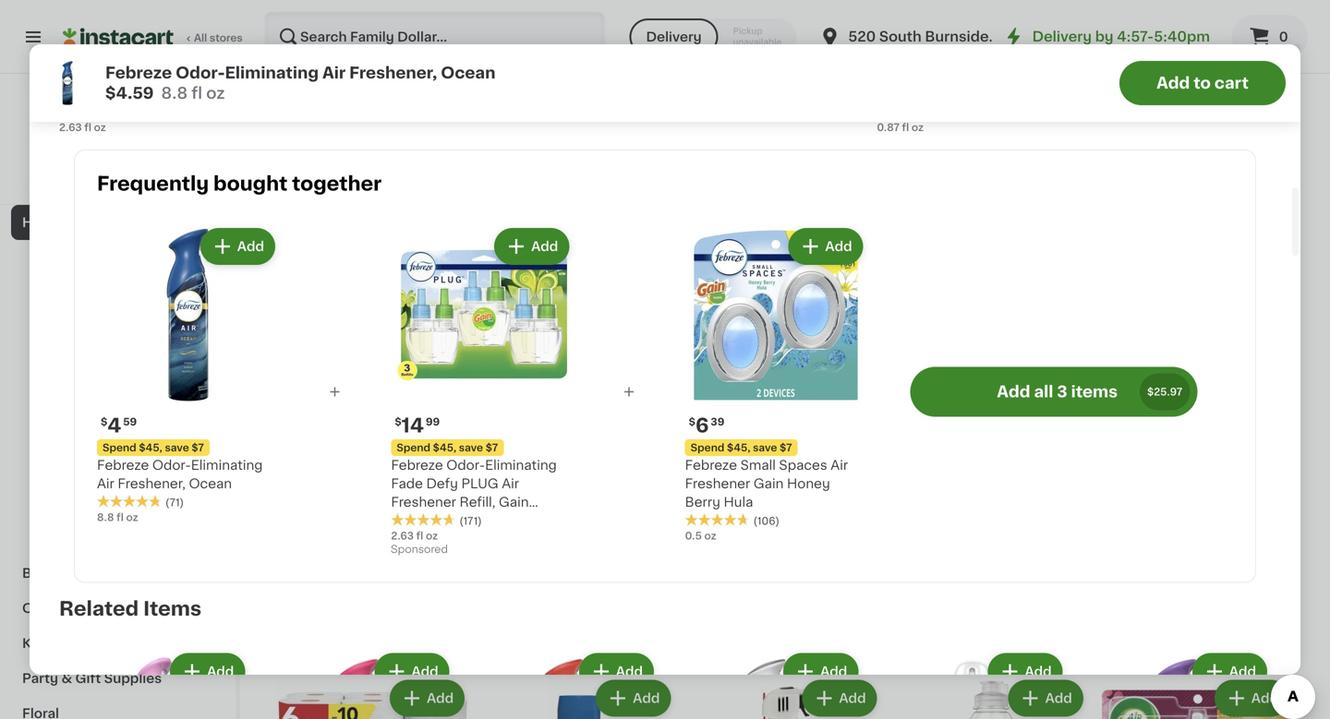 Task type: describe. For each thing, give the bounding box(es) containing it.
oil inside air wick® vibrant plug in scented oil refill, nectarine & paradise flower, air freshener
[[1160, 175, 1178, 188]]

fade for ★★★★★
[[59, 69, 91, 82]]

77 fl oz
[[690, 574, 726, 584]]

1 horizontal spatial (71)
[[964, 578, 983, 588]]

add to cart button
[[1120, 61, 1286, 105]]

to
[[1194, 75, 1211, 91]]

$ 7 19 for the see eligible items button corresponding to air wick® plug in scented oil refill, 2ct, hawaii
[[281, 114, 313, 133]]

see eligible items down (44)
[[520, 254, 638, 267]]

eligible down (44)
[[549, 254, 598, 267]]

small for linen
[[1137, 50, 1172, 63]]

0 vertical spatial wipes,
[[800, 32, 844, 45]]

air wick® plug in scented oil refill, 2ct, hawaii
[[277, 157, 463, 188]]

eliminating for (171)
[[485, 459, 557, 472]]

burnside
[[925, 30, 989, 43]]

oz inside the '(141) 0.67 fl oz'
[[724, 229, 736, 239]]

family dollar logo image
[[100, 96, 135, 131]]

fl inside button
[[902, 122, 909, 133]]

eligible for air wick® plug in scented oil refill, 2ct, hawaii
[[343, 236, 391, 249]]

buy down "0.87 fl oz"
[[901, 140, 922, 151]]

clorox disinfecting wipes, bleach free cleaning wipes, crisp lemon button
[[673, 0, 862, 116]]

0.5
[[685, 531, 702, 541]]

delivery by 4:57-5:40pm link
[[1003, 26, 1211, 48]]

air inside the febreze odor-eliminating air freshener, ocean
[[97, 478, 114, 491]]

2.63 for ★★★★★
[[59, 122, 82, 132]]

supplies inside kitchen supplies link
[[77, 638, 135, 651]]

save up vibrant
[[1165, 140, 1189, 151]]

39 for clorox
[[715, 497, 729, 507]]

view
[[63, 159, 88, 170]]

view pricing policy
[[63, 159, 162, 170]]

febreze for ★★★★★
[[59, 50, 111, 63]]

febreze for (349)
[[1082, 50, 1134, 63]]

save up air wick® plug in scented oil refill, 2ct, hawaii
[[340, 140, 364, 151]]

spend $45, save $7 for 6
[[691, 443, 792, 453]]

8.8 inside febreze odor-eliminating air freshener, ocean $4.59 8.8 fl oz
[[161, 85, 188, 101]]

1 09 from the left
[[922, 115, 936, 125]]

see eligible items button for air wick® vibrant plug in scented oil refill, nectarine & paradise flower, air freshener
[[1102, 245, 1294, 276]]

product group containing ★★★★★
[[896, 295, 1087, 660]]

spaces for &
[[1176, 50, 1224, 63]]

regular
[[823, 539, 873, 552]]

(141) 0.67 fl oz
[[690, 214, 781, 239]]

pine-
[[468, 32, 503, 45]]

spend $45, save $7 for 14
[[397, 443, 498, 453]]

vibrant
[[1165, 157, 1212, 170]]

pest control link
[[11, 521, 225, 556]]

520
[[849, 30, 876, 43]]

& left "gift"
[[61, 673, 72, 686]]

spend for 6
[[691, 443, 725, 453]]

eligible for all liquid laundry detergent, free clear & unscented for sensitive skin
[[343, 636, 391, 649]]

defy for ★★★★★
[[94, 69, 126, 82]]

febreze small spaces air freshener gain honey berry hula
[[685, 459, 848, 509]]

2.63 fl oz for ★★★★★
[[59, 122, 106, 132]]

09 inside product group
[[1128, 115, 1142, 125]]

$ 7 19 for the see eligible items button under (44)
[[487, 114, 519, 133]]

dollar
[[122, 138, 161, 151]]

freshener, for febreze odor-eliminating air freshener, ocean $4.59 8.8 fl oz
[[349, 65, 437, 81]]

1 vertical spatial $ 4 59
[[487, 496, 523, 515]]

(349)
[[1150, 89, 1178, 99]]

febreze odor-eliminating air freshener, ocean
[[97, 459, 263, 491]]

eliminating inside febreze odor-eliminating air freshener, ocean $4.59 8.8 fl oz
[[225, 65, 319, 81]]

free for disinfecting
[[721, 50, 749, 63]]

all inside pine-sol all purpose multi- surface cleaner, original pine
[[526, 32, 542, 45]]

buy any 2, save $3 for air wick® vibrant plug in scented oil refill, nectarine & paradise flower, air freshener
[[1108, 140, 1205, 151]]

clorox for clorox disinfecting bathroom cleaner, spray bottle, 30 ounces
[[264, 32, 306, 45]]

service type group
[[630, 18, 797, 55]]

oz inside button
[[912, 122, 924, 133]]

2
[[483, 229, 490, 239]]

plug for (171)
[[462, 478, 499, 491]]

ocean for febreze odor-eliminating air freshener, ocean $4.59 8.8 fl oz
[[441, 65, 496, 81]]

refill, up (171)
[[460, 496, 496, 509]]

scent for ★★★★★
[[113, 106, 151, 119]]

laundry link
[[11, 310, 225, 346]]

policy
[[129, 159, 162, 170]]

(106)
[[754, 516, 780, 527]]

$13.79 element
[[277, 494, 469, 518]]

buy left it
[[52, 79, 78, 91]]

save up (141)
[[752, 140, 776, 151]]

holiday essentials link
[[11, 170, 225, 205]]

frequently
[[97, 174, 209, 193]]

0 button
[[1233, 15, 1308, 59]]

50
[[551, 539, 569, 552]]

office & craft link
[[11, 591, 225, 627]]

$ up reynolds at the bottom left
[[487, 497, 494, 507]]

$6.39 element
[[1102, 494, 1294, 518]]

49
[[714, 115, 728, 125]]

odor- for (171)
[[447, 459, 485, 472]]

plug inside air wick® plug in scented oil refill, 2ct, hawaii
[[340, 157, 369, 170]]

30
[[310, 69, 327, 82]]

refill, inside air wick® vibrant plug in scented oil refill, nectarine & paradise flower, air freshener
[[1181, 175, 1217, 188]]

liquid
[[295, 539, 335, 552]]

see eligible items button for all liquid laundry detergent, free clear & unscented for sensitive skin
[[277, 627, 469, 659]]

stores
[[210, 33, 243, 43]]

items for air wick® vibrant plug in scented oil refill, nectarine & paradise flower, air freshener
[[1219, 254, 1257, 267]]

unscented
[[360, 557, 432, 570]]

laundry inside all liquid laundry detergent, free clear & unscented for sensitive skin
[[338, 539, 391, 552]]

2 ct
[[483, 229, 503, 239]]

snuggle fabric softener dryer sheets blue sparkle scent
[[1102, 520, 1271, 570]]

59 inside product group
[[123, 417, 137, 427]]

520 south burnside avenue button
[[819, 11, 1046, 63]]

oz down cleaning tools link
[[126, 513, 138, 523]]

(141)
[[758, 214, 781, 224]]

eliminating for ★★★★★
[[153, 50, 225, 63]]

sky
[[1205, 69, 1229, 82]]

items
[[143, 600, 202, 619]]

0.87
[[877, 122, 900, 133]]

0.67
[[690, 229, 712, 239]]

delivery button
[[630, 18, 719, 55]]

febreze small spaces air freshener, linen & sky
[[1082, 50, 1245, 82]]

0 vertical spatial bleach,
[[818, 520, 866, 533]]

oz right 0.5
[[705, 531, 717, 541]]

1 horizontal spatial all
[[1034, 385, 1054, 400]]

$ 6 39 for spend
[[689, 416, 725, 436]]

aluminum
[[548, 520, 613, 533]]

delivery by 4:57-5:40pm
[[1033, 30, 1211, 43]]

77
[[690, 574, 702, 584]]

$ down febreze odor-eliminating air freshener, ocean $4.59 8.8 fl oz
[[281, 115, 288, 125]]

$ up berry
[[689, 417, 696, 427]]

any for (141)
[[718, 140, 738, 151]]

foil,
[[617, 520, 643, 533]]

trash bins & bags link
[[11, 381, 225, 416]]

4 buy any 2, save $3 from the left
[[901, 140, 998, 151]]

pest
[[33, 532, 63, 545]]

fade for (171)
[[391, 478, 423, 491]]

& right candles
[[90, 427, 101, 440]]

see eligible items button for air wick® plug in scented oil refill, 2ct, hawaii
[[277, 226, 469, 258]]

$ up 0.5
[[693, 497, 700, 507]]

oz inside febreze odor-eliminating air freshener, ocean $4.59 8.8 fl oz
[[206, 85, 225, 101]]

see eligible items button down (44)
[[483, 245, 675, 276]]

clear
[[309, 557, 344, 570]]

holiday
[[22, 181, 74, 194]]

2, for (141)
[[740, 140, 750, 151]]

save up (171)
[[459, 443, 483, 453]]

wick® for 7
[[298, 157, 337, 170]]

everyday,
[[483, 539, 548, 552]]

all inside all liquid laundry detergent, free clear & unscented for sensitive skin
[[277, 539, 292, 552]]

items for air wick® plug in scented oil refill, 2ct, hawaii
[[394, 236, 432, 249]]

febreze for (106)
[[685, 459, 737, 472]]

8.8 fl oz
[[97, 513, 138, 523]]

disinfecting inside clorox splash-less bleach, disinfecting bleach, regular
[[690, 539, 768, 552]]

solutions
[[94, 286, 155, 299]]

& inside febreze small spaces air freshener, linen & sky
[[1192, 69, 1202, 82]]

all liquid laundry detergent, free clear & unscented for sensitive skin button
[[277, 295, 469, 623]]

frequently bought together
[[97, 174, 382, 193]]

it
[[81, 79, 90, 91]]

4 $3 from the left
[[985, 140, 998, 151]]

(44)
[[552, 214, 573, 224]]

plastic
[[73, 357, 117, 370]]

0 horizontal spatial laundry
[[33, 322, 86, 335]]

trash bins & bags
[[33, 392, 149, 405]]

original inside pine-sol all purpose multi- surface cleaner, original pine
[[578, 50, 629, 63]]

$ down south
[[900, 115, 906, 125]]

craft
[[81, 602, 116, 615]]

$ inside $ 14 99
[[395, 417, 402, 427]]

3 $3 from the left
[[573, 140, 586, 151]]

buy for the see eligible items button under (141)
[[695, 140, 716, 151]]

reynolds
[[483, 520, 545, 533]]

0.87 fl oz
[[877, 122, 924, 133]]

family dollar link
[[74, 96, 161, 153]]

wick® for 8
[[1123, 157, 1162, 170]]

original for ★★★★★
[[59, 106, 109, 119]]

buy for the see eligible items button related to air wick® vibrant plug in scented oil refill, nectarine & paradise flower, air freshener
[[1108, 140, 1128, 151]]

febreze inside febreze odor-eliminating air freshener, ocean $4.59 8.8 fl oz
[[105, 65, 172, 81]]

0
[[1280, 30, 1289, 43]]

see for air wick® vibrant plug in scented oil refill, nectarine & paradise flower, air freshener
[[1139, 254, 1164, 267]]

scent for (171)
[[445, 515, 483, 528]]

100%
[[47, 178, 75, 188]]

bathroom
[[264, 50, 328, 63]]

1 vertical spatial 59
[[510, 497, 523, 507]]

party & gift supplies link
[[11, 662, 225, 697]]

freshener, for febreze odor-eliminating air freshener, ocean
[[118, 478, 186, 491]]

product group containing 8
[[1102, 0, 1294, 276]]

3 any from the left
[[512, 140, 531, 151]]

clorox disinfecting bathroom cleaner, spray bottle, 30 ounces
[[264, 32, 425, 82]]

goods
[[74, 251, 118, 264]]

19 for the see eligible items button corresponding to air wick® plug in scented oil refill, 2ct, hawaii
[[301, 115, 313, 125]]

clorox for clorox disinfecting wipes, bleach free cleaning wipes, crisp lemon
[[673, 32, 715, 45]]

party & gift supplies
[[22, 673, 162, 686]]

$ down pine at the top of page
[[487, 115, 494, 125]]

plug inside air wick® vibrant plug in scented oil refill, nectarine & paradise flower, air freshener
[[1215, 157, 1244, 170]]

skin
[[340, 576, 367, 589]]

fl inside the '(141) 0.67 fl oz'
[[715, 229, 722, 239]]

foil & plastic wrap
[[33, 357, 154, 370]]

spaces for honey
[[779, 459, 828, 472]]

0 vertical spatial (71)
[[165, 498, 184, 508]]

feet
[[621, 539, 650, 552]]

air inside the febreze small spaces air freshener gain honey berry hula
[[831, 459, 848, 472]]

less
[[784, 520, 815, 533]]

3 7 from the left
[[494, 114, 506, 133]]

1 $ 8 09 from the left
[[900, 114, 936, 133]]

2, for air wick® plug in scented oil refill, 2ct, hawaii
[[328, 140, 337, 151]]

delivery for delivery by 4:57-5:40pm
[[1033, 30, 1092, 43]]

in inside air wick® plug in scented oil refill, 2ct, hawaii
[[372, 157, 384, 170]]

see eligible items for air wick® plug in scented oil refill, 2ct, hawaii
[[314, 236, 432, 249]]

oil inside air wick® plug in scented oil refill, 2ct, hawaii
[[445, 157, 463, 170]]

save down fresheners
[[165, 443, 189, 453]]

see eligible items for all liquid laundry detergent, free clear & unscented for sensitive skin
[[314, 636, 432, 649]]

& right "bins"
[[103, 392, 113, 405]]

housewares
[[33, 497, 114, 510]]

refill, up lists link
[[128, 87, 164, 100]]

$ 8 09 inside product group
[[1106, 114, 1142, 133]]

oz up family
[[94, 122, 106, 132]]



Task type: locate. For each thing, give the bounding box(es) containing it.
laundry up foil
[[33, 322, 86, 335]]

plug up $4.59
[[129, 69, 167, 82]]

save down 0.87 fl oz button
[[958, 140, 983, 151]]

1 vertical spatial all
[[277, 539, 292, 552]]

plug inside product group
[[462, 478, 499, 491]]

original for (171)
[[391, 515, 442, 528]]

view pricing policy link
[[63, 157, 173, 172]]

freshener inside air wick® vibrant plug in scented oil refill, nectarine & paradise flower, air freshener
[[1102, 212, 1167, 225]]

fade left again
[[59, 69, 91, 82]]

odor- inside febreze odor-eliminating air freshener, ocean $4.59 8.8 fl oz
[[176, 65, 225, 81]]

see eligible items button down 'skin'
[[277, 627, 469, 659]]

1 horizontal spatial oil
[[1160, 175, 1178, 188]]

0 vertical spatial spaces
[[1176, 50, 1224, 63]]

0 horizontal spatial oil
[[445, 157, 463, 170]]

1 vertical spatial ocean
[[189, 478, 232, 491]]

by
[[1096, 30, 1114, 43]]

1 vertical spatial scent
[[445, 515, 483, 528]]

see eligible items for air wick® vibrant plug in scented oil refill, nectarine & paradise flower, air freshener
[[1139, 254, 1257, 267]]

1 plug from the left
[[340, 157, 369, 170]]

$4.59
[[105, 85, 154, 101]]

2.63 fl oz up sponsored badge image
[[391, 531, 438, 541]]

see eligible items down (141)
[[727, 254, 844, 267]]

$3 for air wick® vibrant plug in scented oil refill, nectarine & paradise flower, air freshener
[[1191, 140, 1205, 151]]

see eligible items inside product group
[[1139, 254, 1257, 267]]

plug for ★★★★★
[[129, 69, 167, 82]]

spend
[[103, 443, 136, 453], [397, 443, 431, 453], [691, 443, 725, 453]]

1 horizontal spatial spaces
[[1176, 50, 1224, 63]]

1 vertical spatial supplies
[[104, 673, 162, 686]]

$7 for 4
[[192, 443, 204, 453]]

5 2, from the left
[[1153, 140, 1162, 151]]

spaces inside febreze small spaces air freshener, linen & sky
[[1176, 50, 1224, 63]]

1 vertical spatial gain
[[754, 478, 784, 491]]

2 cleaner, from the left
[[522, 50, 575, 63]]

buy for the see eligible items button under (44)
[[489, 140, 510, 151]]

3 spend $45, save $7 from the left
[[691, 443, 792, 453]]

$ down 'trash bins & bags'
[[101, 417, 108, 427]]

1 $7 from the left
[[192, 443, 204, 453]]

2, for air wick® vibrant plug in scented oil refill, nectarine & paradise flower, air freshener
[[1153, 140, 1162, 151]]

& right foil
[[59, 357, 70, 370]]

buy for the see eligible items button corresponding to air wick® plug in scented oil refill, 2ct, hawaii
[[283, 140, 303, 151]]

all left stores
[[194, 33, 207, 43]]

small up linen
[[1137, 50, 1172, 63]]

2 spend from the left
[[397, 443, 431, 453]]

disinfecting inside clorox disinfecting bathroom cleaner, spray bottle, 30 ounces
[[309, 32, 388, 45]]

2ct,
[[316, 175, 342, 188]]

eligible down flower,
[[1168, 254, 1216, 267]]

2 8 from the left
[[1113, 114, 1126, 133]]

1 horizontal spatial cleaner,
[[522, 50, 575, 63]]

oz right 0.87
[[912, 122, 924, 133]]

0 horizontal spatial wick®
[[298, 157, 337, 170]]

gain inside the febreze small spaces air freshener gain honey berry hula
[[754, 478, 784, 491]]

8.8 inside product group
[[97, 513, 114, 523]]

clorox disinfecting wipes, bleach free cleaning wipes, crisp lemon
[[673, 32, 857, 82]]

2 horizontal spatial scent
[[1102, 557, 1140, 570]]

$45, down fresheners
[[139, 443, 162, 453]]

8 right 0.87
[[906, 114, 920, 133]]

original
[[578, 50, 629, 63], [59, 106, 109, 119], [391, 515, 442, 528]]

$ 6 39 up berry
[[689, 416, 725, 436]]

wick® inside air wick® plug in scented oil refill, 2ct, hawaii
[[298, 157, 337, 170]]

supplies inside party & gift supplies link
[[104, 673, 162, 686]]

in inside air wick® vibrant plug in scented oil refill, nectarine & paradise flower, air freshener
[[1247, 157, 1258, 170]]

small inside the febreze small spaces air freshener gain honey berry hula
[[741, 459, 776, 472]]

buy any 2, save $3 for air wick® plug in scented oil refill, 2ct, hawaii
[[283, 140, 380, 151]]

small inside febreze small spaces air freshener, linen & sky
[[1137, 50, 1172, 63]]

1 spend $45, save $7 from the left
[[103, 443, 204, 453]]

cleaning for cleaning tools
[[33, 462, 91, 475]]

buy any 2, save $3 up the "2ct,"
[[283, 140, 380, 151]]

odor- inside the febreze odor-eliminating air freshener, ocean
[[152, 459, 191, 472]]

scented up hawaii
[[387, 157, 442, 170]]

delivery for delivery
[[646, 30, 702, 43]]

0 vertical spatial oil
[[445, 157, 463, 170]]

$ 7 19
[[281, 114, 313, 133], [487, 114, 519, 133]]

1 horizontal spatial 7
[[494, 114, 506, 133]]

0 vertical spatial ocean
[[441, 65, 496, 81]]

see eligible items
[[314, 236, 432, 249], [727, 254, 844, 267], [520, 254, 638, 267], [1139, 254, 1257, 267], [314, 636, 432, 649]]

febreze inside febreze small spaces air freshener, linen & sky
[[1082, 50, 1134, 63]]

$7 up the febreze small spaces air freshener gain honey berry hula
[[780, 443, 792, 453]]

ocean inside the febreze odor-eliminating air freshener, ocean
[[189, 478, 232, 491]]

6 for clorox
[[700, 496, 714, 515]]

0 horizontal spatial all
[[194, 33, 207, 43]]

avenue
[[993, 30, 1046, 43]]

defy up $4.59
[[94, 69, 126, 82]]

items for (141)
[[807, 254, 844, 267]]

cleaning down candles
[[33, 462, 91, 475]]

splash-
[[735, 520, 784, 533]]

2 horizontal spatial gain
[[754, 478, 784, 491]]

scented inside air wick® vibrant plug in scented oil refill, nectarine & paradise flower, air freshener
[[1102, 175, 1157, 188]]

1 horizontal spatial ocean
[[441, 65, 496, 81]]

2 vertical spatial cleaning
[[33, 462, 91, 475]]

all right sol
[[526, 32, 542, 45]]

cleaner, down 'purpose'
[[522, 50, 575, 63]]

1 horizontal spatial fade
[[391, 478, 423, 491]]

eligible down (141)
[[755, 254, 804, 267]]

febreze for (71)
[[97, 459, 149, 472]]

14
[[402, 416, 424, 436]]

ocean for febreze odor-eliminating air freshener, ocean
[[189, 478, 232, 491]]

any for air wick® plug in scented oil refill, 2ct, hawaii
[[306, 140, 325, 151]]

4 any from the left
[[925, 140, 944, 151]]

cleaning down paper
[[33, 286, 91, 299]]

wick® inside air wick® vibrant plug in scented oil refill, nectarine & paradise flower, air freshener
[[1123, 157, 1162, 170]]

wipes, left 520
[[800, 32, 844, 45]]

ct
[[492, 229, 503, 239]]

sponsored badge image
[[391, 545, 447, 556]]

berry
[[685, 496, 721, 509]]

fabric
[[1159, 520, 1199, 533]]

buy any 2, save $3 for (141)
[[695, 140, 792, 151]]

19
[[301, 115, 313, 125], [507, 115, 519, 125]]

spaces inside the febreze small spaces air freshener gain honey berry hula
[[779, 459, 828, 472]]

spaces up sky
[[1176, 50, 1224, 63]]

buy it again
[[52, 79, 130, 91]]

$ inside $ 7 49
[[693, 115, 700, 125]]

0 vertical spatial 4
[[108, 416, 121, 436]]

2.63 fl oz for (171)
[[391, 531, 438, 541]]

$ down febreze small spaces air freshener, linen & sky
[[1106, 115, 1113, 125]]

0 horizontal spatial spaces
[[779, 459, 828, 472]]

cleaning for cleaning solutions
[[33, 286, 91, 299]]

spend down candles & air fresheners
[[103, 443, 136, 453]]

0 horizontal spatial defy
[[94, 69, 126, 82]]

2 any from the left
[[718, 140, 738, 151]]

odor- for ★★★★★
[[115, 50, 153, 63]]

plug up nectarine
[[1215, 157, 1244, 170]]

& inside all liquid laundry detergent, free clear & unscented for sensitive skin
[[347, 557, 357, 570]]

1 horizontal spatial delivery
[[1033, 30, 1092, 43]]

6 for spend
[[696, 416, 709, 436]]

2 2, from the left
[[740, 140, 750, 151]]

gain up "(106)"
[[754, 478, 784, 491]]

2 19 from the left
[[507, 115, 519, 125]]

100% satisfaction guarantee button
[[29, 172, 207, 190]]

2 $45, from the left
[[433, 443, 457, 453]]

1 8 from the left
[[906, 114, 920, 133]]

odor- for (71)
[[152, 459, 191, 472]]

2 $ 7 19 from the left
[[487, 114, 519, 133]]

2.63 for (171)
[[391, 531, 414, 541]]

free inside clorox disinfecting wipes, bleach free cleaning wipes, crisp lemon
[[721, 50, 749, 63]]

air wick® vibrant plug in scented oil refill, nectarine & paradise flower, air freshener
[[1102, 157, 1284, 225]]

$3 up (44)
[[573, 140, 586, 151]]

1 vertical spatial bleach,
[[772, 539, 820, 552]]

gift
[[75, 673, 101, 686]]

1 horizontal spatial $ 4 59
[[487, 496, 523, 515]]

any inside product group
[[1131, 140, 1150, 151]]

buy any 2, save $3 up vibrant
[[1108, 140, 1205, 151]]

clorox inside clorox disinfecting bathroom cleaner, spray bottle, 30 ounces
[[264, 32, 306, 45]]

1 2, from the left
[[328, 140, 337, 151]]

product group containing 4
[[97, 224, 279, 525]]

kitchen
[[22, 638, 74, 651]]

1 horizontal spatial $7
[[486, 443, 498, 453]]

eliminating inside the febreze odor-eliminating air freshener, ocean
[[191, 459, 263, 472]]

all
[[1034, 385, 1054, 400], [277, 539, 292, 552]]

spend for 14
[[397, 443, 431, 453]]

7 for air wick® plug in scented oil refill, 2ct, hawaii
[[288, 114, 299, 133]]

free inside all liquid laundry detergent, free clear & unscented for sensitive skin
[[277, 557, 306, 570]]

3 spend from the left
[[691, 443, 725, 453]]

ounces
[[331, 69, 381, 82]]

gain for (171)
[[499, 496, 529, 509]]

oz up sponsored badge image
[[426, 531, 438, 541]]

1 cleaner, from the left
[[331, 50, 384, 63]]

8 inside product group
[[1113, 114, 1126, 133]]

1 horizontal spatial laundry
[[338, 539, 391, 552]]

1 vertical spatial 4
[[494, 496, 508, 515]]

cleaner, inside pine-sol all purpose multi- surface cleaner, original pine
[[522, 50, 575, 63]]

1 vertical spatial 2.63 fl oz
[[391, 531, 438, 541]]

2 in from the left
[[1247, 157, 1258, 170]]

4 up reynolds at the bottom left
[[494, 496, 508, 515]]

0 vertical spatial 2.63 fl oz
[[59, 122, 106, 132]]

kitchen supplies link
[[11, 627, 225, 662]]

2.63 inside product group
[[391, 531, 414, 541]]

baby
[[22, 567, 57, 580]]

scent inside snuggle fabric softener dryer sheets blue sparkle scent
[[1102, 557, 1140, 570]]

1 vertical spatial small
[[741, 459, 776, 472]]

0 vertical spatial gain
[[167, 87, 197, 100]]

$ 7 49
[[693, 114, 728, 133]]

snuggle
[[1102, 520, 1155, 533]]

2 7 from the left
[[700, 114, 712, 133]]

0 horizontal spatial free
[[277, 557, 306, 570]]

supplies down kitchen supplies link
[[104, 673, 162, 686]]

1 $ 7 19 from the left
[[281, 114, 313, 133]]

febreze for (171)
[[391, 459, 443, 472]]

see eligible items button down (141)
[[690, 245, 881, 276]]

0 vertical spatial cleaning
[[753, 50, 810, 63]]

spend $45, save $7 down 99
[[397, 443, 498, 453]]

1 vertical spatial scented
[[1102, 175, 1157, 188]]

0 horizontal spatial freshener,
[[118, 478, 186, 491]]

scent inside product group
[[445, 515, 483, 528]]

0 vertical spatial $ 6 39
[[689, 416, 725, 436]]

eligible inside product group
[[1168, 254, 1216, 267]]

cleaning solutions link
[[11, 275, 225, 310]]

household
[[22, 216, 95, 229]]

satisfaction
[[78, 178, 140, 188]]

cleaning inside clorox disinfecting wipes, bleach free cleaning wipes, crisp lemon
[[753, 50, 810, 63]]

59 down bags
[[123, 417, 137, 427]]

in up hawaii
[[372, 157, 384, 170]]

pine-sol all purpose multi- surface cleaner, original pine
[[468, 32, 641, 82]]

clorox
[[673, 32, 715, 45], [264, 32, 306, 45], [690, 520, 732, 533]]

febreze inside the febreze odor-eliminating air freshener, ocean
[[97, 459, 149, 472]]

0 vertical spatial scent
[[113, 106, 151, 119]]

1 vertical spatial febreze odor-eliminating fade defy plug air freshener refill, gain original scent
[[391, 459, 557, 528]]

0 horizontal spatial 19
[[301, 115, 313, 125]]

0 horizontal spatial 09
[[922, 115, 936, 125]]

0 horizontal spatial $ 7 19
[[281, 114, 313, 133]]

wrap
[[120, 357, 154, 370]]

0 vertical spatial scented
[[387, 157, 442, 170]]

linen
[[1153, 69, 1188, 82]]

disinfecting inside clorox disinfecting wipes, bleach free cleaning wipes, crisp lemon
[[718, 32, 797, 45]]

1 in from the left
[[372, 157, 384, 170]]

1 $3 from the left
[[366, 140, 380, 151]]

$45, for 4
[[139, 443, 162, 453]]

0 horizontal spatial $45,
[[139, 443, 162, 453]]

sol
[[503, 32, 523, 45]]

1 horizontal spatial plug
[[1215, 157, 1244, 170]]

0 vertical spatial supplies
[[77, 638, 135, 651]]

cleaning solutions
[[33, 286, 155, 299]]

cleaning
[[753, 50, 810, 63], [33, 286, 91, 299], [33, 462, 91, 475]]

1 vertical spatial $ 6 39
[[693, 496, 729, 515]]

hawaii
[[345, 175, 388, 188]]

buy any 2, save $3 up (44)
[[489, 140, 586, 151]]

delivery left the by
[[1033, 30, 1092, 43]]

$ left 99
[[395, 417, 402, 427]]

0 horizontal spatial gain
[[167, 87, 197, 100]]

0 horizontal spatial 2.63 fl oz
[[59, 122, 106, 132]]

buy
[[52, 79, 78, 91], [283, 140, 303, 151], [695, 140, 716, 151], [489, 140, 510, 151], [901, 140, 922, 151], [1108, 140, 1128, 151]]

related items
[[59, 600, 202, 619]]

1 horizontal spatial free
[[721, 50, 749, 63]]

09
[[922, 115, 936, 125], [1128, 115, 1142, 125]]

candles & air fresheners
[[33, 427, 197, 440]]

3 $7 from the left
[[780, 443, 792, 453]]

kitchen supplies
[[22, 638, 135, 651]]

6 up 0.5 oz
[[700, 496, 714, 515]]

febreze odor-eliminating fade defy plug air freshener refill, gain original scent for ★★★★★
[[59, 50, 225, 119]]

blue
[[1191, 539, 1220, 552]]

0 horizontal spatial small
[[741, 459, 776, 472]]

delivery inside delivery by 4:57-5:40pm link
[[1033, 30, 1092, 43]]

1 horizontal spatial gain
[[499, 496, 529, 509]]

eliminating down fresheners
[[191, 459, 263, 472]]

wick® up the "2ct,"
[[298, 157, 337, 170]]

see eligible items button down flower,
[[1102, 245, 1294, 276]]

fl inside febreze odor-eliminating air freshener, ocean $4.59 8.8 fl oz
[[192, 85, 202, 101]]

0 vertical spatial fade
[[59, 69, 91, 82]]

freshener, inside febreze small spaces air freshener, linen & sky
[[1082, 69, 1150, 82]]

$ 7 19 down febreze odor-eliminating air freshener, ocean $4.59 8.8 fl oz
[[281, 114, 313, 133]]

1 wick® from the left
[[298, 157, 337, 170]]

$3 inside product group
[[1191, 140, 1205, 151]]

0 vertical spatial laundry
[[33, 322, 86, 335]]

gain inside product group
[[499, 496, 529, 509]]

clorox inside clorox disinfecting wipes, bleach free cleaning wipes, crisp lemon
[[673, 32, 715, 45]]

delivery
[[1033, 30, 1092, 43], [646, 30, 702, 43]]

1 horizontal spatial in
[[1247, 157, 1258, 170]]

39 up 0.5 oz
[[715, 497, 729, 507]]

2 horizontal spatial freshener,
[[1082, 69, 1150, 82]]

cleaner, inside clorox disinfecting bathroom cleaner, spray bottle, 30 ounces
[[331, 50, 384, 63]]

19 for the see eligible items button under (44)
[[507, 115, 519, 125]]

defy inside product group
[[426, 478, 458, 491]]

$45, for 14
[[433, 443, 457, 453]]

free for liquid
[[277, 557, 306, 570]]

2 spend $45, save $7 from the left
[[397, 443, 498, 453]]

pest control
[[33, 532, 114, 545]]

1 buy any 2, save $3 from the left
[[283, 140, 380, 151]]

3 buy any 2, save $3 from the left
[[489, 140, 586, 151]]

spray
[[388, 50, 425, 63]]

air inside febreze odor-eliminating air freshener, ocean $4.59 8.8 fl oz
[[322, 65, 346, 81]]

1 $45, from the left
[[139, 443, 162, 453]]

air inside air wick® plug in scented oil refill, 2ct, hawaii
[[277, 157, 295, 170]]

★★★★★
[[1082, 86, 1146, 99], [1082, 86, 1146, 99], [59, 105, 124, 118], [59, 105, 124, 118], [277, 193, 342, 206], [277, 193, 342, 206], [483, 211, 548, 224], [483, 211, 548, 224], [97, 495, 162, 508], [97, 495, 162, 508], [391, 514, 456, 527], [391, 514, 456, 527], [685, 514, 750, 527], [685, 514, 750, 527], [896, 575, 961, 588], [896, 575, 961, 588], [1102, 575, 1167, 588], [1102, 575, 1167, 588]]

odor- up (171)
[[447, 459, 485, 472]]

product group
[[277, 0, 469, 258], [483, 0, 675, 276], [690, 0, 881, 276], [1102, 0, 1294, 276], [97, 224, 279, 525], [391, 224, 573, 560], [685, 224, 867, 544], [277, 295, 469, 659], [690, 295, 881, 603], [896, 295, 1087, 660], [1102, 295, 1294, 622], [59, 650, 249, 720], [264, 650, 453, 720], [468, 650, 658, 720], [673, 650, 862, 720], [877, 650, 1067, 720], [1082, 650, 1271, 720], [277, 677, 469, 720], [483, 677, 675, 720], [690, 677, 881, 720], [896, 677, 1087, 720], [1102, 677, 1294, 720]]

bleach, down less
[[772, 539, 820, 552]]

buy inside product group
[[1108, 140, 1128, 151]]

3
[[1057, 385, 1068, 400]]

laundry up unscented
[[338, 539, 391, 552]]

2 $3 from the left
[[779, 140, 792, 151]]

0 vertical spatial original
[[578, 50, 629, 63]]

freshener, inside the febreze odor-eliminating air freshener, ocean
[[118, 478, 186, 491]]

$7 for 14
[[486, 443, 498, 453]]

febreze up berry
[[685, 459, 737, 472]]

see for air wick® plug in scented oil refill, 2ct, hawaii
[[314, 236, 339, 249]]

39 up the febreze small spaces air freshener gain honey berry hula
[[711, 417, 725, 427]]

59
[[123, 417, 137, 427], [510, 497, 523, 507]]

1 vertical spatial wipes,
[[814, 50, 857, 63]]

see
[[314, 236, 339, 249], [727, 254, 752, 267], [520, 254, 546, 267], [1139, 254, 1164, 267], [314, 636, 339, 649]]

8.8
[[161, 85, 188, 101], [97, 513, 114, 523]]

related
[[59, 600, 139, 619]]

any for air wick® vibrant plug in scented oil refill, nectarine & paradise flower, air freshener
[[1131, 140, 1150, 151]]

2 horizontal spatial original
[[578, 50, 629, 63]]

1 spend from the left
[[103, 443, 136, 453]]

febreze down $ 14 99
[[391, 459, 443, 472]]

gain for ★★★★★
[[167, 87, 197, 100]]

$ 8 09 down 520 south burnside avenue popup button
[[900, 114, 936, 133]]

crisp
[[673, 69, 707, 82]]

1 horizontal spatial 2.63
[[391, 531, 414, 541]]

6
[[696, 416, 709, 436], [700, 496, 714, 515]]

0.5 oz
[[685, 531, 717, 541]]

2 09 from the left
[[1128, 115, 1142, 125]]

essentials
[[77, 181, 145, 194]]

foil & plastic wrap link
[[11, 346, 225, 381]]

pricing
[[90, 159, 127, 170]]

see eligible items down 'skin'
[[314, 636, 432, 649]]

2.63 fl oz inside product group
[[391, 531, 438, 541]]

small for gain
[[741, 459, 776, 472]]

sparkle
[[1223, 539, 1271, 552]]

1 horizontal spatial plug
[[462, 478, 499, 491]]

febreze inside the febreze small spaces air freshener gain honey berry hula
[[685, 459, 737, 472]]

freshener, down delivery by 4:57-5:40pm
[[1082, 69, 1150, 82]]

scent down $4.59
[[113, 106, 151, 119]]

0 horizontal spatial $7
[[192, 443, 204, 453]]

air inside febreze small spaces air freshener, linen & sky
[[1227, 50, 1245, 63]]

1 any from the left
[[306, 140, 325, 151]]

2 $7 from the left
[[486, 443, 498, 453]]

1 vertical spatial oil
[[1160, 175, 1178, 188]]

0 vertical spatial $ 4 59
[[101, 416, 137, 436]]

odor- down all stores
[[176, 65, 225, 81]]

odor- down fresheners
[[152, 459, 191, 472]]

$ 4 59 up reynolds at the bottom left
[[487, 496, 523, 515]]

eliminating down all stores
[[153, 50, 225, 63]]

eliminating for (71)
[[191, 459, 263, 472]]

5 buy any 2, save $3 from the left
[[1108, 140, 1205, 151]]

fade inside product group
[[391, 478, 423, 491]]

0 horizontal spatial in
[[372, 157, 384, 170]]

febreze odor-eliminating fade defy plug air freshener refill, gain original scent inside product group
[[391, 459, 557, 528]]

add inside button
[[1157, 75, 1190, 91]]

1 vertical spatial original
[[59, 106, 109, 119]]

instacart logo image
[[63, 26, 174, 48]]

2 buy any 2, save $3 from the left
[[695, 140, 792, 151]]

None search field
[[264, 11, 606, 63]]

lists
[[52, 116, 84, 128]]

scented up the paradise
[[1102, 175, 1157, 188]]

febreze odor-eliminating fade defy plug air freshener refill, gain original scent for (171)
[[391, 459, 557, 528]]

freshener, for febreze small spaces air freshener, linen & sky
[[1082, 69, 1150, 82]]

39
[[711, 417, 725, 427], [715, 497, 729, 507]]

scent down dryer
[[1102, 557, 1140, 570]]

add to cart
[[1157, 75, 1249, 91]]

housewares link
[[11, 486, 225, 521]]

$45, for 6
[[727, 443, 751, 453]]

oz right 77 at the right bottom of the page
[[714, 574, 726, 584]]

disinfecting for spray
[[309, 32, 388, 45]]

1 horizontal spatial scented
[[1102, 175, 1157, 188]]

buy down pine at the top of page
[[489, 140, 510, 151]]

items for all liquid laundry detergent, free clear & unscented for sensitive skin
[[394, 636, 432, 649]]

2, down 0.87 fl oz button
[[946, 140, 956, 151]]

0 horizontal spatial 4
[[108, 416, 121, 436]]

office & craft
[[22, 602, 116, 615]]

1 vertical spatial defy
[[426, 478, 458, 491]]

$3 down 0.87 fl oz button
[[985, 140, 998, 151]]

spend $45, save $7 for 4
[[103, 443, 204, 453]]

39 for spend
[[711, 417, 725, 427]]

original down it
[[59, 106, 109, 119]]

$ 8 09 down febreze small spaces air freshener, linen & sky
[[1106, 114, 1142, 133]]

2 horizontal spatial spend $45, save $7
[[691, 443, 792, 453]]

see inside product group
[[1139, 254, 1164, 267]]

dryer
[[1102, 539, 1139, 552]]

original inside product group
[[391, 515, 442, 528]]

0 horizontal spatial 2.63
[[59, 122, 82, 132]]

1 vertical spatial (71)
[[964, 578, 983, 588]]

clorox inside clorox splash-less bleach, disinfecting bleach, regular
[[690, 520, 732, 533]]

candles
[[33, 427, 87, 440]]

save up (44)
[[546, 140, 570, 151]]

clorox disinfecting bathroom cleaner, spray bottle, 30 ounces button
[[264, 0, 453, 116]]

0 horizontal spatial all
[[277, 539, 292, 552]]

2 vertical spatial gain
[[499, 496, 529, 509]]

original up detergent,
[[391, 515, 442, 528]]

2, down (349)
[[1153, 140, 1162, 151]]

2 plug from the left
[[1215, 157, 1244, 170]]

$3
[[366, 140, 380, 151], [779, 140, 792, 151], [573, 140, 586, 151], [985, 140, 998, 151], [1191, 140, 1205, 151]]

supplies
[[77, 638, 135, 651], [104, 673, 162, 686]]

& left craft
[[67, 602, 78, 615]]

office
[[22, 602, 64, 615]]

0 horizontal spatial fade
[[59, 69, 91, 82]]

spend for 4
[[103, 443, 136, 453]]

add all 3 items
[[997, 385, 1118, 400]]

1 horizontal spatial original
[[391, 515, 442, 528]]

4 inside product group
[[108, 416, 121, 436]]

2 vertical spatial original
[[391, 515, 442, 528]]

all stores
[[194, 33, 243, 43]]

delivery inside delivery button
[[646, 30, 702, 43]]

3 $45, from the left
[[727, 443, 751, 453]]

0 horizontal spatial delivery
[[646, 30, 702, 43]]

$3 up air wick® plug in scented oil refill, 2ct, hawaii
[[366, 140, 380, 151]]

$ 6 39 for clorox
[[693, 496, 729, 515]]

items inside product group
[[1219, 254, 1257, 267]]

refill, left the "2ct,"
[[277, 175, 313, 188]]

ocean inside febreze odor-eliminating air freshener, ocean $4.59 8.8 fl oz
[[441, 65, 496, 81]]

$ 4 59 down trash bins & bags link
[[101, 416, 137, 436]]

lemon
[[710, 69, 755, 82]]

0 horizontal spatial $ 8 09
[[900, 114, 936, 133]]

2 $ 8 09 from the left
[[1106, 114, 1142, 133]]

eligible for air wick® vibrant plug in scented oil refill, nectarine & paradise flower, air freshener
[[1168, 254, 1216, 267]]

1 horizontal spatial scent
[[445, 515, 483, 528]]

$25.97
[[1148, 387, 1183, 397]]

1 vertical spatial fade
[[391, 478, 423, 491]]

$3 for (141)
[[779, 140, 792, 151]]

cleaner, up ounces
[[331, 50, 384, 63]]

2.63 up family
[[59, 122, 82, 132]]

(71)
[[165, 498, 184, 508], [964, 578, 983, 588]]

plug up hawaii
[[340, 157, 369, 170]]

free up lemon
[[721, 50, 749, 63]]

clorox for clorox splash-less bleach, disinfecting bleach, regular
[[690, 520, 732, 533]]

0 horizontal spatial febreze odor-eliminating fade defy plug air freshener refill, gain original scent
[[59, 50, 225, 119]]

4 2, from the left
[[946, 140, 956, 151]]

0 horizontal spatial $ 4 59
[[101, 416, 137, 436]]

save up the febreze small spaces air freshener gain honey berry hula
[[753, 443, 777, 453]]

3 2, from the left
[[534, 140, 543, 151]]

product group containing 14
[[391, 224, 573, 560]]

1 horizontal spatial 8.8
[[161, 85, 188, 101]]

odor-
[[115, 50, 153, 63], [176, 65, 225, 81], [152, 459, 191, 472], [447, 459, 485, 472]]

family
[[74, 138, 118, 151]]

see for all liquid laundry detergent, free clear & unscented for sensitive skin
[[314, 636, 339, 649]]

$3 for air wick® plug in scented oil refill, 2ct, hawaii
[[366, 140, 380, 151]]

refill, inside air wick® plug in scented oil refill, 2ct, hawaii
[[277, 175, 313, 188]]

febreze down delivery by 4:57-5:40pm link
[[1082, 50, 1134, 63]]

$ 8 09
[[900, 114, 936, 133], [1106, 114, 1142, 133]]

5 any from the left
[[1131, 140, 1150, 151]]

7 for (141)
[[700, 114, 712, 133]]

$7
[[192, 443, 204, 453], [486, 443, 498, 453], [780, 443, 792, 453]]

0 horizontal spatial 7
[[288, 114, 299, 133]]

1 horizontal spatial 59
[[510, 497, 523, 507]]

99
[[426, 417, 440, 427]]

defy for (171)
[[426, 478, 458, 491]]

1 horizontal spatial 19
[[507, 115, 519, 125]]

0 vertical spatial 2.63
[[59, 122, 82, 132]]

2 wick® from the left
[[1123, 157, 1162, 170]]

plug up (171)
[[462, 478, 499, 491]]

1 horizontal spatial spend $45, save $7
[[397, 443, 498, 453]]

baby link
[[11, 556, 225, 591]]

1 vertical spatial 8.8
[[97, 513, 114, 523]]

0 vertical spatial all
[[1034, 385, 1054, 400]]

$7 for 6
[[780, 443, 792, 453]]

2 horizontal spatial $45,
[[727, 443, 751, 453]]

59 up reynolds at the bottom left
[[510, 497, 523, 507]]

disinfecting for free
[[718, 32, 797, 45]]

freshener, inside febreze odor-eliminating air freshener, ocean $4.59 8.8 fl oz
[[349, 65, 437, 81]]

8.8 up control
[[97, 513, 114, 523]]

$7 up the febreze odor-eliminating air freshener, ocean
[[192, 443, 204, 453]]

freshener
[[59, 87, 124, 100], [1102, 212, 1167, 225], [685, 478, 751, 491], [391, 496, 456, 509]]

&
[[1192, 69, 1202, 82], [1102, 194, 1113, 207], [59, 357, 70, 370], [103, 392, 113, 405], [90, 427, 101, 440], [347, 557, 357, 570], [67, 602, 78, 615], [61, 673, 72, 686]]

multi-
[[603, 32, 641, 45]]

surface
[[468, 50, 519, 63]]

1 19 from the left
[[301, 115, 313, 125]]

5 $3 from the left
[[1191, 140, 1205, 151]]

scented inside air wick® plug in scented oil refill, 2ct, hawaii
[[387, 157, 442, 170]]

& inside air wick® vibrant plug in scented oil refill, nectarine & paradise flower, air freshener
[[1102, 194, 1113, 207]]

control
[[66, 532, 114, 545]]

2, inside product group
[[1153, 140, 1162, 151]]

softener
[[1202, 520, 1258, 533]]

& up 'skin'
[[347, 557, 357, 570]]

6 up berry
[[696, 416, 709, 436]]

1 7 from the left
[[288, 114, 299, 133]]

freshener inside the febreze small spaces air freshener gain honey berry hula
[[685, 478, 751, 491]]



Task type: vqa. For each thing, say whether or not it's contained in the screenshot.
Delivery by 1:40pm link at the right top of the page
no



